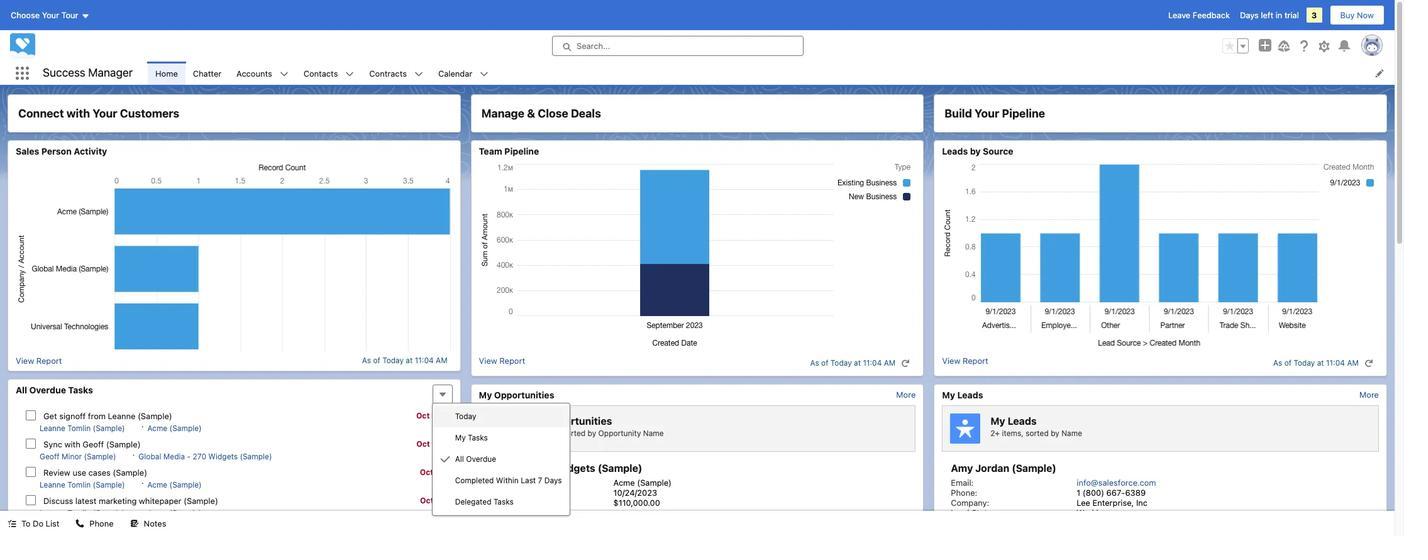 Task type: describe. For each thing, give the bounding box(es) containing it.
my for my opportunities
[[479, 390, 492, 400]]

media
[[163, 452, 185, 461]]

view for customers
[[16, 356, 34, 366]]

3 view report link from the left
[[942, 356, 988, 371]]

3 view from the left
[[942, 356, 960, 366]]

oct 13
[[416, 411, 441, 420]]

contracts
[[369, 68, 407, 78]]

my opportunities 2+ items, sorted by opportunity name
[[527, 415, 664, 438]]

working
[[1077, 508, 1108, 518]]

sorted for pipeline
[[1026, 429, 1049, 438]]

info@salesforce.com link
[[1077, 478, 1156, 488]]

menu containing today
[[432, 406, 569, 513]]

delegated
[[455, 497, 491, 506]]

lee
[[1077, 498, 1090, 508]]

completed within last 7 days
[[455, 476, 562, 485]]

buy
[[1340, 10, 1355, 20]]

text default image inside contacts "list item"
[[345, 70, 354, 78]]

8
[[435, 467, 441, 477]]

text default image for phone
[[76, 520, 84, 528]]

global
[[139, 452, 161, 461]]

to do list
[[21, 519, 59, 529]]

build your pipeline
[[945, 107, 1045, 120]]

leanne tomlin (sample) link for signoff
[[40, 423, 125, 434]]

deals
[[571, 107, 601, 120]]

leanne tomlin (sample) for signoff
[[40, 423, 125, 433]]

view report link for customers
[[16, 356, 62, 366]]

today link
[[432, 406, 569, 427]]

global media - 270 widgets (sample)
[[139, 452, 272, 461]]

activity
[[74, 146, 107, 157]]

more for manage & close deals
[[896, 390, 916, 400]]

show more my opportunities records element
[[896, 390, 916, 400]]

0 vertical spatial days
[[1240, 10, 1259, 20]]

1 vertical spatial pipeline
[[504, 146, 539, 157]]

of for build your pipeline
[[1284, 358, 1292, 368]]

0 horizontal spatial as of today at 11:​04 am
[[362, 356, 447, 365]]

1 (800) 667-6389
[[1077, 488, 1146, 498]]

source
[[983, 146, 1013, 157]]

person
[[41, 146, 72, 157]]

manage
[[481, 107, 524, 120]]

all overdue link
[[432, 449, 569, 470]]

am for build
[[1347, 358, 1359, 368]]

oct 12
[[416, 439, 441, 449]]

acme for discuss latest marketing whitepaper (sample)
[[147, 508, 167, 518]]

lead
[[951, 508, 969, 518]]

11:​04 for build your pipeline
[[1326, 358, 1345, 368]]

completed within last 7 days link
[[432, 470, 569, 491]]

manage & close deals
[[481, 107, 601, 120]]

leave
[[1168, 10, 1190, 20]]

1 horizontal spatial pipeline
[[1002, 107, 1045, 120]]

buy now
[[1340, 10, 1374, 20]]

leanne tomlin (sample) for use
[[40, 480, 125, 489]]

accounts link
[[229, 62, 280, 85]]

all overdue
[[455, 454, 496, 464]]

search... button
[[552, 36, 804, 56]]

acme (sample) link for leanne
[[147, 423, 202, 434]]

my tasks link
[[432, 427, 569, 449]]

your for build
[[975, 107, 999, 120]]

my for my opportunities 2+ items, sorted by opportunity name
[[527, 415, 542, 427]]

my for my tasks
[[455, 433, 466, 442]]

2+ for &
[[527, 429, 537, 438]]

overdue for all overdue
[[466, 454, 496, 464]]

close date:
[[488, 488, 532, 498]]

choose your tour button
[[10, 5, 90, 25]]

leads by source
[[942, 146, 1013, 157]]

tomlin for use
[[67, 480, 91, 489]]

status:
[[972, 508, 998, 518]]

choose
[[11, 10, 40, 20]]

buy now button
[[1330, 5, 1385, 25]]

notes
[[144, 519, 166, 529]]

sync with geoff (sample)
[[43, 439, 141, 449]]

team
[[479, 146, 502, 157]]

to do list button
[[0, 511, 67, 536]]

company:
[[951, 498, 989, 508]]

sales
[[16, 146, 39, 157]]

667-
[[1106, 488, 1125, 498]]

do
[[33, 519, 43, 529]]

days left in trial
[[1240, 10, 1299, 20]]

discuss latest marketing whitepaper (sample)
[[43, 496, 218, 506]]

1 horizontal spatial your
[[93, 107, 117, 120]]

3
[[1312, 10, 1317, 20]]

report for deals
[[499, 356, 525, 366]]

my for my leads
[[942, 390, 955, 400]]

more for build your pipeline
[[1359, 390, 1379, 400]]

acme (sample) for leanne
[[147, 423, 202, 433]]

last
[[521, 476, 536, 485]]

within
[[496, 476, 519, 485]]

(sample) inside geoff minor (sample) link
[[84, 452, 116, 461]]

1 vertical spatial close
[[488, 488, 509, 498]]

all overdue tasks
[[16, 384, 93, 395]]

calendar link
[[431, 62, 480, 85]]

view report for deals
[[479, 356, 525, 366]]

acme up $110,000.00
[[613, 478, 635, 488]]

items, for close
[[539, 429, 560, 438]]

$110,000.00
[[613, 498, 660, 508]]

leanne for latest
[[40, 508, 65, 518]]

phone:
[[951, 488, 977, 498]]

team pipeline
[[479, 146, 539, 157]]

whitepaper
[[139, 496, 181, 506]]

manager
[[88, 66, 133, 79]]

jordan
[[975, 463, 1009, 474]]

270
[[193, 452, 206, 461]]

geoff minor (sample) link
[[40, 452, 116, 462]]

delegated tasks
[[455, 497, 514, 506]]

home link
[[148, 62, 185, 85]]

notes button
[[122, 511, 174, 536]]

get signoff from leanne (sample)
[[43, 411, 172, 421]]

in
[[1276, 10, 1282, 20]]

items, for pipeline
[[1002, 429, 1024, 438]]

get
[[43, 411, 57, 421]]

6389
[[1125, 488, 1146, 498]]

cases
[[88, 467, 111, 478]]

name inside my opportunities 2+ items, sorted by opportunity name
[[643, 429, 664, 438]]

acme (sample) for whitepaper
[[147, 508, 202, 518]]

acme for review use cases (sample)
[[147, 480, 167, 489]]

my for my leads 2+ items, sorted by name
[[990, 415, 1005, 427]]

now
[[1357, 10, 1374, 20]]

connect with your customers
[[18, 107, 179, 120]]

am for manage
[[884, 358, 896, 368]]

0 horizontal spatial of
[[373, 356, 380, 365]]

7
[[538, 476, 542, 485]]

signoff
[[59, 411, 86, 421]]

by for build your pipeline
[[1051, 429, 1059, 438]]

leanne right from
[[108, 411, 135, 421]]

list containing home
[[148, 62, 1395, 85]]

as of today at 11:​04 am for manage & close deals
[[810, 358, 896, 368]]

leads for my leads 2+ items, sorted by name
[[1008, 415, 1037, 427]]

discuss latest marketing whitepaper (sample) link
[[43, 496, 218, 506]]

5
[[436, 496, 441, 505]]

chatter link
[[185, 62, 229, 85]]

contracts link
[[362, 62, 414, 85]]

opportunities for my opportunities 2+ items, sorted by opportunity name
[[544, 415, 612, 427]]

lead status:
[[951, 508, 998, 518]]

get signoff from leanne (sample) link
[[43, 411, 172, 421]]

accounts list item
[[229, 62, 296, 85]]

choose your tour
[[11, 10, 78, 20]]

trial
[[1285, 10, 1299, 20]]

more link for build your pipeline
[[1359, 390, 1379, 400]]



Task type: vqa. For each thing, say whether or not it's contained in the screenshot.


Task type: locate. For each thing, give the bounding box(es) containing it.
sync with geoff (sample) link
[[43, 439, 141, 449]]

2 view from the left
[[479, 356, 497, 366]]

acme (sample) for (sample)
[[147, 480, 202, 489]]

sorted up amy jordan (sample)
[[1026, 429, 1049, 438]]

2 horizontal spatial as of today at 11:​04 am
[[1273, 358, 1359, 368]]

overdue for all overdue tasks
[[29, 384, 66, 395]]

oct left 5
[[420, 496, 434, 505]]

tasks up all overdue
[[468, 433, 488, 442]]

text default image inside 'accounts' list item
[[280, 70, 288, 78]]

- inside global media - 270 widgets (sample) link
[[187, 452, 191, 461]]

0 vertical spatial overdue
[[29, 384, 66, 395]]

(sample) inside global media - 270 widgets (sample) link
[[240, 452, 272, 461]]

my opportunities link
[[479, 390, 554, 401]]

overdue
[[29, 384, 66, 395], [466, 454, 496, 464]]

group
[[1222, 38, 1249, 53]]

2 2+ from the left
[[990, 429, 1000, 438]]

delegated tasks link
[[432, 491, 569, 513]]

1 horizontal spatial close
[[538, 107, 568, 120]]

my inside "link"
[[479, 390, 492, 400]]

1 vertical spatial acme (sample) link
[[147, 480, 202, 490]]

0 vertical spatial leanne tomlin (sample) link
[[40, 423, 125, 434]]

days left left
[[1240, 10, 1259, 20]]

contracts list item
[[362, 62, 431, 85]]

1 vertical spatial geoff
[[40, 452, 59, 461]]

calendar list item
[[431, 62, 496, 85]]

items,
[[539, 429, 560, 438], [1002, 429, 1024, 438]]

my up today 'link'
[[479, 390, 492, 400]]

0 vertical spatial leanne tomlin (sample)
[[40, 423, 125, 433]]

at for manage & close deals
[[854, 358, 861, 368]]

- left '270' at the left bottom of page
[[187, 452, 191, 461]]

amount:
[[488, 498, 520, 508]]

1 vertical spatial all
[[455, 454, 464, 464]]

1 horizontal spatial more link
[[1359, 390, 1379, 400]]

2 horizontal spatial of
[[1284, 358, 1292, 368]]

leanne tomlin (sample) link down signoff
[[40, 423, 125, 434]]

opportunities for my opportunities
[[494, 390, 554, 400]]

report up the my opportunities
[[499, 356, 525, 366]]

acme up notes
[[147, 508, 167, 518]]

as for build your pipeline
[[1273, 358, 1282, 368]]

acme (sample) link for (sample)
[[147, 480, 202, 490]]

my leads
[[942, 390, 983, 400]]

days
[[1240, 10, 1259, 20], [544, 476, 562, 485]]

sorted inside my opportunities 2+ items, sorted by opportunity name
[[562, 429, 585, 438]]

1 report from the left
[[36, 356, 62, 366]]

1 horizontal spatial view
[[479, 356, 497, 366]]

pipeline
[[1002, 107, 1045, 120], [504, 146, 539, 157]]

2 vertical spatial leads
[[1008, 415, 1037, 427]]

my right show more my opportunities records "element"
[[942, 390, 955, 400]]

with for sync
[[64, 439, 80, 449]]

show more my leads records element
[[1359, 390, 1379, 400]]

your up activity at the top left
[[93, 107, 117, 120]]

2 vertical spatial leanne tomlin (sample) link
[[40, 508, 125, 518]]

days right the 7
[[544, 476, 562, 485]]

1 horizontal spatial view report link
[[479, 356, 525, 371]]

0 vertical spatial geoff
[[83, 439, 104, 449]]

by up amy jordan (sample)
[[1051, 429, 1059, 438]]

text default image inside notes button
[[130, 520, 139, 528]]

geoff down sync
[[40, 452, 59, 461]]

leanne tomlin (sample) link down latest
[[40, 508, 125, 518]]

acme (sample) link down 'whitepaper'
[[147, 508, 202, 518]]

at
[[406, 356, 413, 365], [854, 358, 861, 368], [1317, 358, 1324, 368]]

review use cases (sample)
[[43, 467, 147, 478]]

(sample)
[[138, 411, 172, 421], [93, 423, 125, 433], [169, 423, 202, 433], [106, 439, 141, 449], [84, 452, 116, 461], [240, 452, 272, 461], [598, 463, 642, 474], [1012, 463, 1056, 474], [113, 467, 147, 478], [637, 478, 672, 488], [93, 480, 125, 489], [169, 480, 202, 489], [184, 496, 218, 506], [93, 508, 125, 518], [169, 508, 202, 518], [108, 524, 143, 534]]

opportunities up opportunity
[[544, 415, 612, 427]]

13
[[432, 411, 441, 420]]

1 vertical spatial leanne tomlin (sample) link
[[40, 480, 125, 490]]

leanne for signoff
[[40, 423, 65, 433]]

2+ up jordan at the right bottom of page
[[990, 429, 1000, 438]]

sorted inside "my leads 2+ items, sorted by name"
[[1026, 429, 1049, 438]]

leads for my leads
[[957, 390, 983, 400]]

am
[[436, 356, 447, 365], [884, 358, 896, 368], [1347, 358, 1359, 368]]

tomlin for signoff
[[67, 423, 91, 433]]

acme (sample) down 'whitepaper'
[[147, 508, 202, 518]]

1 horizontal spatial as
[[810, 358, 819, 368]]

as
[[362, 356, 371, 365], [810, 358, 819, 368], [1273, 358, 1282, 368]]

sorted for close
[[562, 429, 585, 438]]

account
[[488, 478, 519, 488]]

0 horizontal spatial at
[[406, 356, 413, 365]]

1 more from the left
[[896, 390, 916, 400]]

1 horizontal spatial name
[[1061, 429, 1082, 438]]

0 horizontal spatial view report
[[16, 356, 62, 366]]

1 horizontal spatial tasks
[[468, 433, 488, 442]]

1 vertical spatial -
[[518, 463, 522, 474]]

1 horizontal spatial all
[[455, 454, 464, 464]]

0 horizontal spatial your
[[42, 10, 59, 20]]

2 horizontal spatial by
[[1051, 429, 1059, 438]]

more link for manage & close deals
[[896, 390, 916, 400]]

2 vertical spatial leanne tomlin (sample)
[[40, 508, 125, 518]]

0 horizontal spatial pipeline
[[504, 146, 539, 157]]

3 leanne tomlin (sample) link from the top
[[40, 508, 125, 518]]

text default image left notes
[[130, 520, 139, 528]]

2 acme (sample) link from the top
[[147, 480, 202, 490]]

rfp
[[91, 524, 106, 534]]

geoff minor (sample)
[[40, 452, 116, 461]]

opportunities inside "link"
[[494, 390, 554, 400]]

1 horizontal spatial items,
[[1002, 429, 1024, 438]]

leanne up list on the bottom of page
[[40, 508, 65, 518]]

&
[[527, 107, 535, 120]]

lee enterprise, inc
[[1077, 498, 1148, 508]]

1 vertical spatial days
[[544, 476, 562, 485]]

success
[[43, 66, 85, 79]]

view up my leads
[[942, 356, 960, 366]]

1 view from the left
[[16, 356, 34, 366]]

info@salesforce.com
[[1077, 478, 1156, 488]]

text default image inside contracts list item
[[414, 70, 423, 78]]

text default image inside phone button
[[76, 520, 84, 528]]

oct left 13
[[416, 411, 430, 420]]

tasks for delegated
[[494, 497, 514, 506]]

widgets right '1,200'
[[555, 463, 595, 474]]

list
[[46, 519, 59, 529]]

report up all overdue tasks
[[36, 356, 62, 366]]

by inside "my leads 2+ items, sorted by name"
[[1051, 429, 1059, 438]]

text default image
[[280, 70, 288, 78], [414, 70, 423, 78], [8, 520, 16, 528], [76, 520, 84, 528], [130, 520, 139, 528]]

inc
[[1136, 498, 1148, 508]]

0 horizontal spatial close
[[488, 488, 509, 498]]

name up 1 on the right of page
[[1061, 429, 1082, 438]]

home
[[155, 68, 178, 78]]

tomlin down signoff
[[67, 423, 91, 433]]

marketing
[[99, 496, 137, 506]]

today inside 'link'
[[455, 412, 476, 421]]

discuss
[[43, 496, 73, 506]]

by for manage & close deals
[[588, 429, 596, 438]]

leanne tomlin (sample) link for latest
[[40, 508, 125, 518]]

with up minor
[[64, 439, 80, 449]]

calendar
[[438, 68, 472, 78]]

1 horizontal spatial overdue
[[466, 454, 496, 464]]

tasks down 'account'
[[494, 497, 514, 506]]

0 horizontal spatial widgets
[[208, 452, 238, 461]]

1 items, from the left
[[539, 429, 560, 438]]

chatter
[[193, 68, 221, 78]]

0 horizontal spatial am
[[436, 356, 447, 365]]

0 vertical spatial acme (sample) link
[[147, 423, 202, 434]]

2 name from the left
[[1061, 429, 1082, 438]]

2 leanne tomlin (sample) from the top
[[40, 480, 125, 489]]

view report up my leads
[[942, 356, 988, 366]]

text default image right accounts
[[280, 70, 288, 78]]

with right the connect
[[67, 107, 90, 120]]

1 leanne tomlin (sample) from the top
[[40, 423, 125, 433]]

by left opportunity
[[588, 429, 596, 438]]

acme - 1,200 widgets (sample)
[[488, 463, 642, 474]]

oct left the 12
[[416, 439, 430, 449]]

amy
[[951, 463, 973, 474]]

0 horizontal spatial days
[[544, 476, 562, 485]]

leads inside "my leads" link
[[957, 390, 983, 400]]

sync
[[43, 439, 62, 449]]

0 horizontal spatial geoff
[[40, 452, 59, 461]]

1 leanne tomlin (sample) link from the top
[[40, 423, 125, 434]]

2 horizontal spatial view report link
[[942, 356, 988, 371]]

1 tomlin from the top
[[67, 423, 91, 433]]

report for customers
[[36, 356, 62, 366]]

opportunities up today 'link'
[[494, 390, 554, 400]]

all for all overdue
[[455, 454, 464, 464]]

contacts list item
[[296, 62, 362, 85]]

acme (sample) link up 'whitepaper'
[[147, 480, 202, 490]]

3 report from the left
[[963, 356, 988, 366]]

oct 5
[[420, 496, 441, 505]]

your inside popup button
[[42, 10, 59, 20]]

by left source
[[970, 146, 981, 157]]

leanne down review
[[40, 480, 65, 489]]

2+ inside my opportunities 2+ items, sorted by opportunity name
[[527, 429, 537, 438]]

review
[[43, 467, 70, 478]]

view report link up the my opportunities
[[479, 356, 525, 371]]

1 horizontal spatial of
[[821, 358, 828, 368]]

customers
[[120, 107, 179, 120]]

name
[[643, 429, 664, 438], [1061, 429, 1082, 438]]

view report
[[16, 356, 62, 366], [479, 356, 525, 366], [942, 356, 988, 366]]

accounts
[[237, 68, 272, 78]]

my right the 12
[[455, 433, 466, 442]]

oct for sync with geoff (sample)
[[416, 439, 430, 449]]

left
[[1261, 10, 1273, 20]]

text default image right calendar
[[480, 70, 489, 78]]

leanne for use
[[40, 480, 65, 489]]

0 horizontal spatial view
[[16, 356, 34, 366]]

all inside all overdue link
[[455, 454, 464, 464]]

0 vertical spatial tomlin
[[67, 423, 91, 433]]

0 horizontal spatial report
[[36, 356, 62, 366]]

1 horizontal spatial report
[[499, 356, 525, 366]]

2 horizontal spatial tasks
[[494, 497, 514, 506]]

1 horizontal spatial geoff
[[83, 439, 104, 449]]

text default image right contracts
[[414, 70, 423, 78]]

from
[[88, 411, 106, 421]]

2 horizontal spatial report
[[963, 356, 988, 366]]

text default image left to
[[8, 520, 16, 528]]

acme for get signoff from leanne (sample)
[[147, 423, 167, 433]]

your left tour
[[42, 10, 59, 20]]

1 horizontal spatial 2+
[[990, 429, 1000, 438]]

2 more link from the left
[[1359, 390, 1379, 400]]

report up my leads
[[963, 356, 988, 366]]

text default image inside all overdue link
[[440, 455, 450, 465]]

2 horizontal spatial as
[[1273, 358, 1282, 368]]

acme (sample) up 'whitepaper'
[[147, 480, 202, 489]]

2 view report from the left
[[479, 356, 525, 366]]

0 horizontal spatial all
[[16, 384, 27, 395]]

leanne down get
[[40, 423, 65, 433]]

2 tomlin from the top
[[67, 480, 91, 489]]

text default image inside calendar 'list item'
[[480, 70, 489, 78]]

pipeline up source
[[1002, 107, 1045, 120]]

text default image up show more my leads records element at the right of the page
[[1364, 359, 1373, 368]]

opportunity
[[598, 429, 641, 438]]

3 view report from the left
[[942, 356, 988, 366]]

0 vertical spatial -
[[187, 452, 191, 461]]

tasks for my
[[468, 433, 488, 442]]

overdue up get
[[29, 384, 66, 395]]

2 horizontal spatial at
[[1317, 358, 1324, 368]]

list
[[148, 62, 1395, 85]]

your for choose
[[42, 10, 59, 20]]

pipeline right team
[[504, 146, 539, 157]]

widgets right '270' at the left bottom of page
[[208, 452, 238, 461]]

your
[[42, 10, 59, 20], [93, 107, 117, 120], [975, 107, 999, 120]]

items, up amy jordan (sample)
[[1002, 429, 1024, 438]]

view for deals
[[479, 356, 497, 366]]

1 horizontal spatial 11:​04
[[863, 358, 882, 368]]

tomlin for latest
[[67, 508, 91, 518]]

0 vertical spatial widgets
[[208, 452, 238, 461]]

0 horizontal spatial view report link
[[16, 356, 62, 366]]

name right opportunity
[[643, 429, 664, 438]]

0 horizontal spatial as
[[362, 356, 371, 365]]

1 horizontal spatial days
[[1240, 10, 1259, 20]]

1 view report link from the left
[[16, 356, 62, 366]]

your right build
[[975, 107, 999, 120]]

my leads link
[[942, 390, 983, 401]]

11:​04 for manage & close deals
[[863, 358, 882, 368]]

2 leanne tomlin (sample) link from the top
[[40, 480, 125, 490]]

oct left the 8
[[420, 467, 433, 477]]

overdue inside menu
[[466, 454, 496, 464]]

1 view report from the left
[[16, 356, 62, 366]]

for
[[78, 524, 89, 534]]

my up jordan at the right bottom of page
[[990, 415, 1005, 427]]

overdue up the completed
[[466, 454, 496, 464]]

2 vertical spatial tomlin
[[67, 508, 91, 518]]

as for manage & close deals
[[810, 358, 819, 368]]

acme up global
[[147, 423, 167, 433]]

text default image left rfp
[[76, 520, 84, 528]]

2 horizontal spatial am
[[1347, 358, 1359, 368]]

my leads 2+ items, sorted by name
[[990, 415, 1082, 438]]

3 acme (sample) link from the top
[[147, 508, 202, 518]]

0 horizontal spatial -
[[187, 452, 191, 461]]

leads inside "my leads 2+ items, sorted by name"
[[1008, 415, 1037, 427]]

at for build your pipeline
[[1317, 358, 1324, 368]]

0 horizontal spatial more
[[896, 390, 916, 400]]

phone
[[90, 519, 114, 529]]

0 horizontal spatial tasks
[[68, 384, 93, 395]]

my down my opportunities "link"
[[527, 415, 542, 427]]

1 horizontal spatial widgets
[[555, 463, 595, 474]]

menu
[[432, 406, 569, 513]]

use
[[73, 467, 86, 478]]

oct for get signoff from leanne (sample)
[[416, 411, 430, 420]]

items, inside my opportunities 2+ items, sorted by opportunity name
[[539, 429, 560, 438]]

1 vertical spatial overdue
[[466, 454, 496, 464]]

with for connect
[[67, 107, 90, 120]]

tomlin down latest
[[67, 508, 91, 518]]

1 vertical spatial tomlin
[[67, 480, 91, 489]]

text default image up the 8
[[440, 455, 450, 465]]

planning for rfp (sample)
[[43, 524, 143, 534]]

1 horizontal spatial -
[[518, 463, 522, 474]]

2 sorted from the left
[[1026, 429, 1049, 438]]

items, up '1,200'
[[539, 429, 560, 438]]

view report for customers
[[16, 356, 62, 366]]

view report link for deals
[[479, 356, 525, 371]]

1 horizontal spatial by
[[970, 146, 981, 157]]

0 horizontal spatial sorted
[[562, 429, 585, 438]]

planning for rfp (sample) link
[[16, 523, 452, 536], [43, 524, 143, 534]]

1 horizontal spatial am
[[884, 358, 896, 368]]

2 horizontal spatial your
[[975, 107, 999, 120]]

text default image for to do list
[[8, 520, 16, 528]]

1 2+ from the left
[[527, 429, 537, 438]]

1 vertical spatial opportunities
[[544, 415, 612, 427]]

1,200
[[525, 463, 552, 474]]

1 horizontal spatial view report
[[479, 356, 525, 366]]

2+
[[527, 429, 537, 438], [990, 429, 1000, 438]]

-
[[187, 452, 191, 461], [518, 463, 522, 474]]

1 acme (sample) link from the top
[[147, 423, 202, 434]]

all
[[16, 384, 27, 395], [455, 454, 464, 464]]

2 horizontal spatial view
[[942, 356, 960, 366]]

0 horizontal spatial overdue
[[29, 384, 66, 395]]

1 vertical spatial with
[[64, 439, 80, 449]]

0 horizontal spatial items,
[[539, 429, 560, 438]]

oct for review use cases (sample)
[[420, 467, 433, 477]]

0 vertical spatial tasks
[[68, 384, 93, 395]]

2+ down today 'link'
[[527, 429, 537, 438]]

leanne tomlin (sample) down latest
[[40, 508, 125, 518]]

name inside "my leads 2+ items, sorted by name"
[[1061, 429, 1082, 438]]

2+ for your
[[990, 429, 1000, 438]]

0 vertical spatial leads
[[942, 146, 968, 157]]

of for manage & close deals
[[821, 358, 828, 368]]

completed
[[455, 476, 494, 485]]

name:
[[521, 478, 546, 488]]

0 vertical spatial opportunities
[[494, 390, 554, 400]]

2+ inside "my leads 2+ items, sorted by name"
[[990, 429, 1000, 438]]

1 horizontal spatial at
[[854, 358, 861, 368]]

acme (sample) link for whitepaper
[[147, 508, 202, 518]]

acme up 'whitepaper'
[[147, 480, 167, 489]]

view report link
[[16, 356, 62, 366], [479, 356, 525, 371], [942, 356, 988, 371]]

1 vertical spatial widgets
[[555, 463, 595, 474]]

12
[[432, 439, 441, 449]]

acme up within at the left of the page
[[488, 463, 515, 474]]

sorted
[[562, 429, 585, 438], [1026, 429, 1049, 438]]

geoff up geoff minor (sample)
[[83, 439, 104, 449]]

0 horizontal spatial name
[[643, 429, 664, 438]]

2 horizontal spatial 11:​04
[[1326, 358, 1345, 368]]

1 horizontal spatial as of today at 11:​04 am
[[810, 358, 896, 368]]

2 items, from the left
[[1002, 429, 1024, 438]]

view up the my opportunities
[[479, 356, 497, 366]]

leanne tomlin (sample) for latest
[[40, 508, 125, 518]]

0 vertical spatial close
[[538, 107, 568, 120]]

0 horizontal spatial 11:​04
[[415, 356, 434, 365]]

view report up all overdue tasks
[[16, 356, 62, 366]]

oct 8
[[420, 467, 441, 477]]

leanne tomlin (sample) link for use
[[40, 480, 125, 490]]

text default image
[[345, 70, 354, 78], [480, 70, 489, 78], [901, 359, 910, 368], [1364, 359, 1373, 368], [440, 455, 450, 465]]

tomlin down use
[[67, 480, 91, 489]]

view up all overdue tasks
[[16, 356, 34, 366]]

0 horizontal spatial 2+
[[527, 429, 537, 438]]

my inside "my leads 2+ items, sorted by name"
[[990, 415, 1005, 427]]

acme (sample) up $110,000.00
[[613, 478, 672, 488]]

leanne tomlin (sample) link
[[40, 423, 125, 434], [40, 480, 125, 490], [40, 508, 125, 518]]

1 more link from the left
[[896, 390, 916, 400]]

1 sorted from the left
[[562, 429, 585, 438]]

leads
[[942, 146, 968, 157], [957, 390, 983, 400], [1008, 415, 1037, 427]]

leanne tomlin (sample)
[[40, 423, 125, 433], [40, 480, 125, 489], [40, 508, 125, 518]]

2 vertical spatial acme (sample) link
[[147, 508, 202, 518]]

all for all overdue tasks
[[16, 384, 27, 395]]

1 vertical spatial leanne tomlin (sample)
[[40, 480, 125, 489]]

enterprise,
[[1092, 498, 1134, 508]]

acme (sample) up media
[[147, 423, 202, 433]]

0 horizontal spatial by
[[588, 429, 596, 438]]

opportunities inside my opportunities 2+ items, sorted by opportunity name
[[544, 415, 612, 427]]

view report link up all overdue tasks
[[16, 356, 62, 366]]

sorted up acme - 1,200 widgets (sample) at the bottom of the page
[[562, 429, 585, 438]]

planning
[[43, 524, 76, 534]]

search...
[[577, 41, 610, 51]]

leanne tomlin (sample) link down use
[[40, 480, 125, 490]]

text default image up show more my opportunities records "element"
[[901, 359, 910, 368]]

contacts
[[304, 68, 338, 78]]

text default image right contacts on the left
[[345, 70, 354, 78]]

global media - 270 widgets (sample) link
[[139, 452, 272, 462]]

1 name from the left
[[643, 429, 664, 438]]

report
[[36, 356, 62, 366], [499, 356, 525, 366], [963, 356, 988, 366]]

0 vertical spatial pipeline
[[1002, 107, 1045, 120]]

3 tomlin from the top
[[67, 508, 91, 518]]

by inside my opportunities 2+ items, sorted by opportunity name
[[588, 429, 596, 438]]

tasks up signoff
[[68, 384, 93, 395]]

0 vertical spatial all
[[16, 384, 27, 395]]

1 horizontal spatial sorted
[[1026, 429, 1049, 438]]

2 report from the left
[[499, 356, 525, 366]]

2 vertical spatial tasks
[[494, 497, 514, 506]]

leanne tomlin (sample) down signoff
[[40, 423, 125, 433]]

text default image inside to do list button
[[8, 520, 16, 528]]

view report link up my leads
[[942, 356, 988, 371]]

- up last
[[518, 463, 522, 474]]

contacts link
[[296, 62, 345, 85]]

today
[[382, 356, 404, 365], [830, 358, 852, 368], [1294, 358, 1315, 368], [455, 412, 476, 421]]

as of today at 11:​04 am for build your pipeline
[[1273, 358, 1359, 368]]

my inside my opportunities 2+ items, sorted by opportunity name
[[527, 415, 542, 427]]

view report up the my opportunities
[[479, 356, 525, 366]]

items, inside "my leads 2+ items, sorted by name"
[[1002, 429, 1024, 438]]

text default image for notes
[[130, 520, 139, 528]]

acme (sample) link up media
[[147, 423, 202, 434]]

0 horizontal spatial more link
[[896, 390, 916, 400]]

0 vertical spatial with
[[67, 107, 90, 120]]

2 more from the left
[[1359, 390, 1379, 400]]

oct for discuss latest marketing whitepaper (sample)
[[420, 496, 434, 505]]

leanne tomlin (sample) down use
[[40, 480, 125, 489]]

2 view report link from the left
[[479, 356, 525, 371]]

3 leanne tomlin (sample) from the top
[[40, 508, 125, 518]]

1 vertical spatial leads
[[957, 390, 983, 400]]



